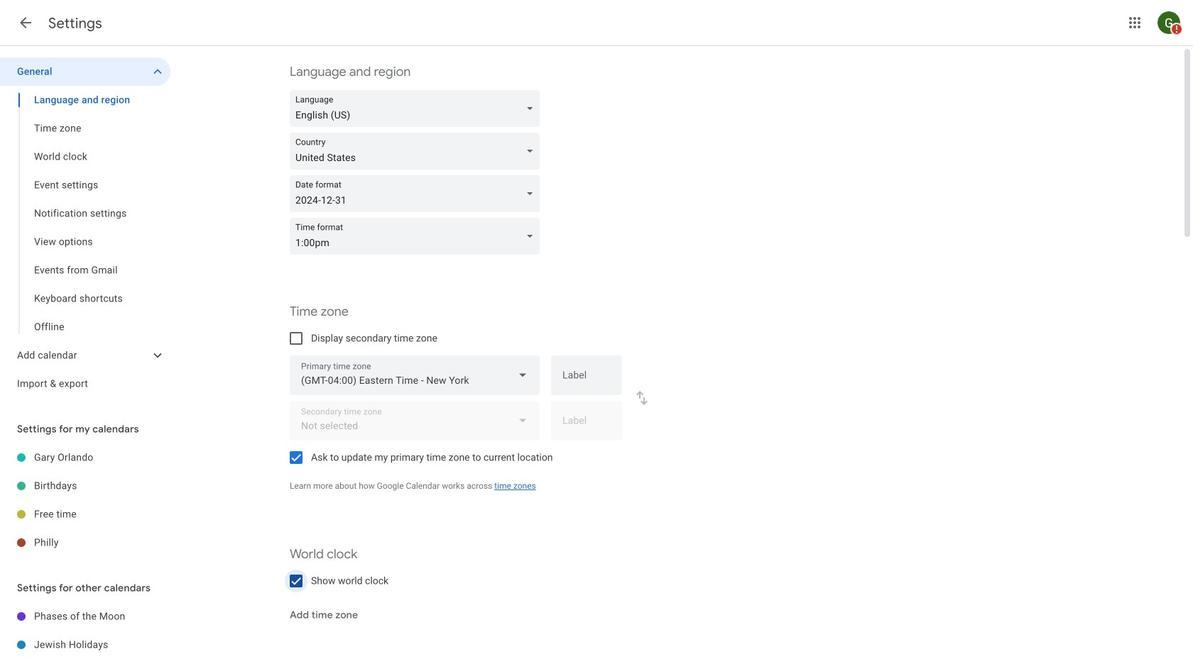 Task type: locate. For each thing, give the bounding box(es) containing it.
go back image
[[17, 14, 34, 31]]

general tree item
[[0, 58, 170, 86]]

heading
[[48, 14, 102, 32]]

group
[[0, 86, 170, 342]]

0 vertical spatial tree
[[0, 58, 170, 398]]

None field
[[290, 90, 545, 127], [290, 133, 545, 170], [290, 175, 545, 212], [290, 218, 545, 255], [290, 356, 540, 396], [290, 90, 545, 127], [290, 133, 545, 170], [290, 175, 545, 212], [290, 218, 545, 255], [290, 356, 540, 396]]

2 tree from the top
[[0, 444, 170, 558]]

philly tree item
[[0, 529, 170, 558]]

2 vertical spatial tree
[[0, 603, 170, 660]]

1 vertical spatial tree
[[0, 444, 170, 558]]

free time tree item
[[0, 501, 170, 529]]

tree
[[0, 58, 170, 398], [0, 444, 170, 558], [0, 603, 170, 660]]

Label for secondary time zone. text field
[[562, 416, 611, 436]]



Task type: vqa. For each thing, say whether or not it's contained in the screenshot.
'Import & export' tree item
no



Task type: describe. For each thing, give the bounding box(es) containing it.
1 tree from the top
[[0, 58, 170, 398]]

phases of the moon tree item
[[0, 603, 170, 631]]

Label for primary time zone. text field
[[562, 371, 611, 391]]

3 tree from the top
[[0, 603, 170, 660]]

gary orlando tree item
[[0, 444, 170, 472]]

birthdays tree item
[[0, 472, 170, 501]]

jewish holidays tree item
[[0, 631, 170, 660]]



